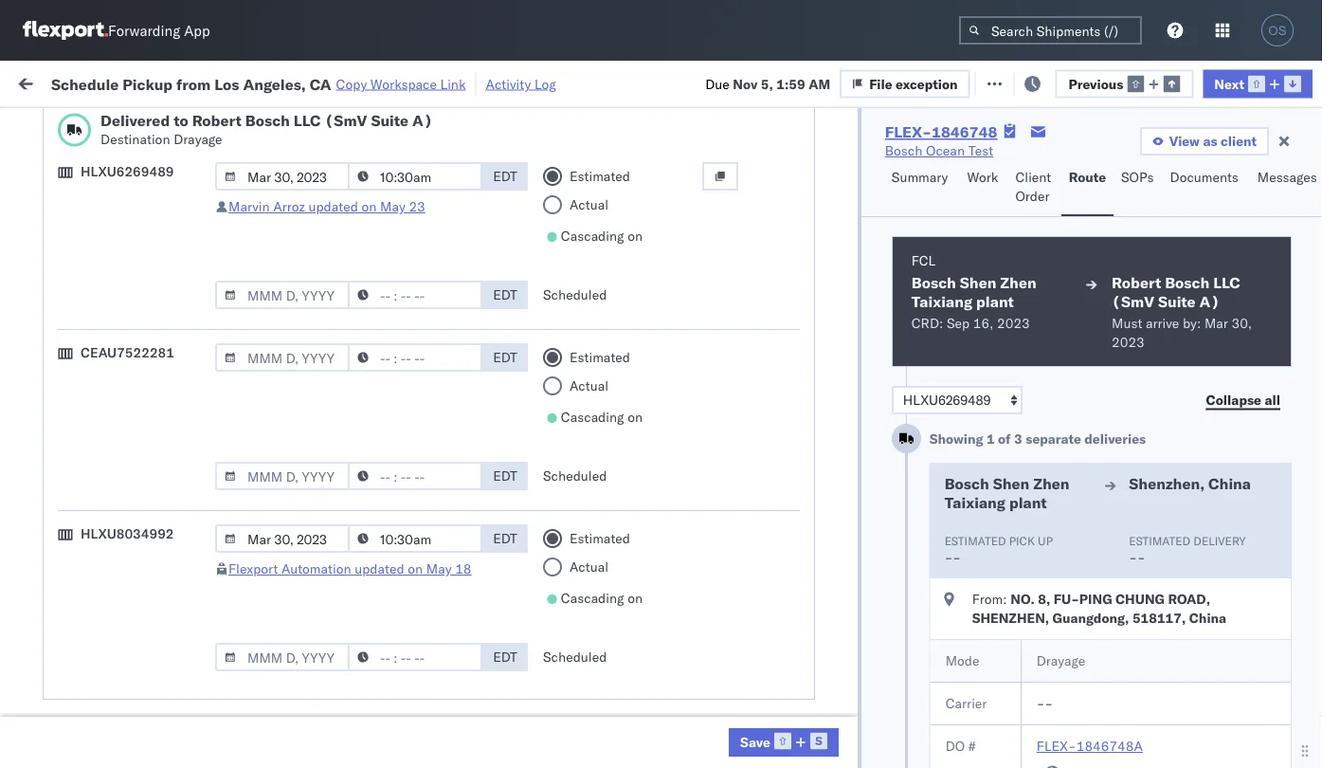 Task type: vqa. For each thing, say whether or not it's contained in the screenshot.
the bottommost MMM D, YYYY text box
no



Task type: locate. For each thing, give the bounding box(es) containing it.
pickup inside schedule pickup from rotterdam, netherlands
[[103, 680, 144, 697]]

appointment for 1:59 am cst, dec 14, 2022
[[155, 481, 233, 498]]

work
[[54, 69, 103, 95]]

ceau7522281, down robert bosch llc (smv suite a)
[[1168, 315, 1266, 331]]

flex-1846748 down must
[[1047, 357, 1145, 374]]

518117,
[[1133, 610, 1187, 626]]

4 flex-1889466 from the top
[[1047, 566, 1145, 582]]

1 vertical spatial actual
[[570, 378, 609, 394]]

by: right filtered
[[69, 116, 87, 133]]

schedule for second schedule pickup from los angeles, ca button from the top of the page
[[44, 305, 100, 321]]

lhuu7894563, uetu523 down collapse all button
[[1168, 440, 1323, 457]]

flex-2130387 down guangdong,
[[1047, 649, 1145, 666]]

up
[[1038, 533, 1054, 548]]

client order button
[[1008, 160, 1062, 216]]

3 schedule delivery appointment link from the top
[[44, 647, 233, 666]]

3 appointment from the top
[[155, 481, 233, 498]]

link
[[441, 75, 466, 92]]

hlxu8034992
[[81, 526, 174, 542]]

-- : -- -- text field up 24,
[[348, 525, 483, 553]]

account up do
[[924, 691, 974, 707]]

a) inside delivered to robert bosch llc (smv suite a) destination drayage
[[412, 111, 433, 130]]

3 mmm d, yyyy text field from the top
[[215, 525, 350, 553]]

4 resize handle column header from the left
[[671, 147, 694, 768]]

flex-1846748 down flex-1660288
[[1047, 232, 1145, 248]]

scheduled for flexport automation updated on may 18
[[543, 649, 607, 666]]

ceau7522281, for 1:59 am cdt, nov 5, 2022's schedule delivery appointment "link"
[[1168, 357, 1266, 373]]

1 vertical spatial 10:30 pm cst, jan 23, 2023
[[305, 691, 484, 707]]

5 ceau7522281, hlxu626 from the top
[[1168, 398, 1323, 415]]

ca for 3rd the schedule pickup from los angeles, ca link from the top of the page
[[44, 449, 62, 466]]

Search Work text field
[[686, 68, 893, 96]]

mmm d, yyyy text field for second -- : -- -- text field from the bottom of the page
[[215, 525, 350, 553]]

5 resize handle column header from the left
[[795, 147, 817, 768]]

6 edt from the top
[[493, 649, 518, 666]]

2 vertical spatial 1:59 am cdt, nov 5, 2022
[[305, 357, 473, 374]]

0 horizontal spatial by:
[[69, 116, 87, 133]]

zhen up crd: sep 16, 2023
[[1001, 273, 1037, 292]]

filtered
[[19, 116, 65, 133]]

china down road,
[[1190, 610, 1227, 626]]

consignee inside consignee "button"
[[827, 155, 881, 169]]

cascading on for flexport automation updated on may 18
[[561, 590, 643, 607]]

from inside schedule pickup from rotterdam, netherlands
[[148, 680, 175, 697]]

name
[[737, 155, 767, 169]]

1 10:30 from the top
[[305, 649, 342, 666]]

flex-1662119
[[1047, 733, 1145, 749]]

schedule delivery appointment button for 10:30 pm cst, jan 23, 2023
[[44, 647, 233, 668]]

1 demo from the top
[[757, 190, 792, 207]]

3 schedule pickup from los angeles, ca link from the top
[[44, 429, 269, 467]]

file exception
[[1000, 73, 1088, 90], [870, 75, 958, 92]]

taixiang up "crd:"
[[912, 292, 973, 311]]

0 horizontal spatial vandelay
[[704, 733, 758, 749]]

bosch inside robert bosch llc (smv suite a)
[[1166, 273, 1210, 292]]

work,
[[199, 118, 229, 132]]

0 vertical spatial -- : -- -- text field
[[348, 281, 483, 310]]

mmm d, yyyy text field up arroz
[[215, 163, 350, 191]]

schedule pickup from rotterdam, netherlands
[[44, 680, 246, 716]]

-- : -- -- text field
[[348, 163, 483, 191], [348, 462, 483, 491], [348, 525, 483, 553], [348, 643, 483, 672]]

14, for schedule delivery appointment
[[424, 482, 444, 499]]

resize handle column header for workitem button on the left top of the page
[[271, 147, 294, 768]]

1 vertical spatial mmm d, yyyy text field
[[215, 281, 350, 310]]

pick
[[1010, 533, 1035, 548]]

1 vertical spatial integration test account - karl lagerfeld
[[827, 691, 1074, 707]]

1 upload from the top
[[44, 180, 87, 196]]

status
[[103, 118, 136, 132]]

estimated for hlxu8034992
[[570, 531, 631, 547]]

ca inside confirm pickup from los angeles, ca
[[44, 532, 62, 549]]

documents down container
[[1171, 169, 1239, 185]]

ceau7522281, down documents button at right
[[1168, 231, 1266, 248]]

work left flex
[[968, 169, 999, 185]]

1 horizontal spatial llc
[[1214, 273, 1241, 292]]

1846748 down 1660288
[[1088, 232, 1145, 248]]

karl down shenzhen,
[[989, 649, 1014, 666]]

do #
[[946, 738, 976, 754]]

appointment for 1:59 am cdt, nov 5, 2022
[[155, 356, 233, 373]]

test1 for 4th schedule pickup from los angeles, ca button from the bottom
[[1292, 274, 1323, 290]]

3 1889466 from the top
[[1088, 524, 1145, 541]]

flex-2130387 up the flex-1662119
[[1047, 691, 1145, 707]]

0 horizontal spatial file exception
[[870, 75, 958, 92]]

0 vertical spatial scheduled
[[543, 287, 607, 303]]

1846748 left arrive
[[1088, 315, 1145, 332]]

upload customs clearance documents down ceau7522281 in the top of the page
[[44, 388, 208, 424]]

los
[[215, 74, 239, 93], [179, 263, 200, 280], [179, 305, 200, 321], [179, 430, 200, 447], [171, 513, 192, 530], [179, 597, 200, 614]]

1 vertical spatial china
[[1190, 610, 1227, 626]]

1 1:59 am cdt, nov 5, 2022 from the top
[[305, 274, 473, 290]]

1 horizontal spatial suite
[[1159, 292, 1196, 311]]

1 vertical spatial account
[[924, 691, 974, 707]]

1 vertical spatial lagerfeld
[[1017, 691, 1074, 707]]

1 vertical spatial jan
[[403, 691, 424, 707]]

delivered
[[101, 111, 170, 130]]

los for second schedule pickup from los angeles, ca button from the top of the page
[[179, 305, 200, 321]]

0 horizontal spatial suite
[[371, 111, 409, 130]]

1:59 am cst, dec 14, 2022 for schedule delivery appointment
[[305, 482, 481, 499]]

integration test account - karl lagerfeld up carrier
[[827, 649, 1074, 666]]

1 horizontal spatial :
[[436, 118, 440, 132]]

ceau7522281, hlxu626 for 1:59 am cdt, nov 5, 2022's schedule delivery appointment "link"
[[1168, 357, 1323, 373]]

test
[[969, 142, 994, 159], [787, 232, 812, 248], [910, 232, 935, 248], [787, 274, 812, 290], [910, 274, 935, 290], [787, 315, 812, 332], [910, 315, 935, 332], [787, 357, 812, 374], [910, 357, 935, 374], [787, 399, 812, 415], [910, 399, 935, 415], [787, 440, 812, 457], [910, 440, 935, 457], [787, 482, 812, 499], [910, 482, 935, 499], [787, 524, 812, 541], [910, 524, 935, 541], [787, 566, 812, 582], [910, 566, 935, 582], [886, 607, 911, 624], [896, 649, 921, 666], [896, 691, 921, 707]]

1 vertical spatial pm
[[346, 649, 366, 666]]

client order
[[1016, 169, 1052, 204]]

MMM D, YYYY text field
[[215, 163, 350, 191], [215, 281, 350, 310], [215, 643, 350, 672]]

plant up pick
[[1010, 493, 1048, 512]]

abcd for schedule delivery appointment
[[1292, 482, 1323, 499]]

robert
[[192, 111, 242, 130], [1112, 273, 1162, 292]]

llc right the in
[[294, 111, 321, 130]]

may
[[380, 199, 406, 215], [427, 561, 452, 577]]

mode right snooze
[[580, 155, 609, 169]]

lhuu7894563, uetu523 down delivery
[[1168, 565, 1323, 582]]

actual for flexport automation updated on may 18
[[570, 559, 609, 576]]

1 vertical spatial documents
[[44, 199, 112, 215]]

0 vertical spatial 1:59 am cdt, nov 5, 2022
[[305, 274, 473, 290]]

0 vertical spatial suite
[[371, 111, 409, 130]]

los for 4th schedule pickup from los angeles, ca button from the top
[[179, 597, 200, 614]]

1 cascading on from the top
[[561, 228, 643, 245]]

destination
[[101, 131, 170, 148]]

a) inside robert bosch llc (smv suite a)
[[1200, 292, 1221, 311]]

1846748 up must
[[1088, 274, 1145, 290]]

1 vertical spatial upload customs clearance documents
[[44, 388, 208, 424]]

updated
[[309, 199, 358, 215], [355, 561, 405, 577]]

robert inside robert bosch llc (smv suite a)
[[1112, 273, 1162, 292]]

angeles, inside confirm pickup from los angeles, ca
[[196, 513, 248, 530]]

ca for first the schedule pickup from los angeles, ca link from the bottom
[[44, 616, 62, 632]]

0 vertical spatial work
[[206, 73, 239, 90]]

4 test1 from the top
[[1292, 357, 1323, 374]]

2 demo from the top
[[757, 607, 792, 624]]

vandelay west
[[827, 733, 915, 749]]

1 vertical spatial maeu
[[1292, 649, 1323, 666]]

1889466 for confirm pickup from los angeles, ca
[[1088, 524, 1145, 541]]

18
[[455, 561, 472, 577]]

0 vertical spatial zhen
[[1001, 273, 1037, 292]]

2 karl from the top
[[989, 691, 1014, 707]]

collapse
[[1207, 391, 1262, 408]]

schedule delivery appointment for 1:59 am cdt, nov 5, 2022
[[44, 356, 233, 373]]

2 ocean fcl from the top
[[580, 232, 647, 248]]

lhuu7894563, uetu523 down shenzhen, china
[[1168, 523, 1323, 540]]

client up the order
[[1016, 169, 1052, 185]]

cdt, for third the schedule pickup from los angeles, ca link from the bottom
[[363, 315, 393, 332]]

resize handle column header for mode 'button' on the top of the page
[[671, 147, 694, 768]]

ca for first the schedule pickup from los angeles, ca link from the top of the page
[[44, 282, 62, 299]]

ceau7522281, up shenzhen, china
[[1168, 398, 1266, 415]]

work inside button
[[968, 169, 999, 185]]

0 horizontal spatial mode
[[580, 155, 609, 169]]

1 : from the left
[[136, 118, 139, 132]]

11 ocean fcl from the top
[[580, 649, 647, 666]]

0 vertical spatial account
[[924, 649, 974, 666]]

1 jan from the top
[[403, 649, 424, 666]]

0 vertical spatial 23,
[[423, 524, 443, 541]]

flex-1846748 up must
[[1047, 274, 1145, 290]]

documents for 2nd upload customs clearance documents link
[[44, 407, 112, 424]]

delivery for 1:59 am cst, dec 14, 2022
[[103, 481, 152, 498]]

of
[[999, 431, 1011, 447]]

confirm inside confirm pickup from los angeles, ca
[[44, 513, 92, 530]]

flexport for flex-1893174
[[704, 607, 753, 624]]

2 schedule delivery appointment button from the top
[[44, 480, 233, 501]]

mbl/m button
[[1282, 151, 1323, 170]]

confirm pickup from los angeles, ca link
[[44, 513, 269, 550]]

0 vertical spatial by:
[[69, 116, 87, 133]]

0 horizontal spatial (smv
[[325, 111, 367, 130]]

from for schedule pickup from rotterdam, netherlands link
[[148, 680, 175, 697]]

1 horizontal spatial by:
[[1183, 315, 1202, 331]]

confirm for confirm delivery
[[44, 565, 92, 581]]

205 on track
[[435, 73, 513, 90]]

3 uetu523 from the top
[[1270, 523, 1323, 540]]

ceau7522281, hlxu626 up 30, at the right top of page
[[1168, 273, 1323, 290]]

clearance down workitem button on the left top of the page
[[147, 180, 208, 196]]

-- up flex-1846748a
[[1037, 695, 1054, 712]]

abcd for confirm pickup from los angeles, ca
[[1292, 524, 1323, 541]]

3 lhuu7894563, uetu523 from the top
[[1168, 523, 1323, 540]]

mmm d, yyyy text field for 3rd -- : -- -- text field from the bottom of the page
[[215, 462, 350, 491]]

showing 1 of 3 separate deliveries
[[930, 431, 1147, 447]]

confirm up the confirm delivery on the bottom left of the page
[[44, 513, 92, 530]]

2 vertical spatial mmm d, yyyy text field
[[215, 525, 350, 553]]

nov
[[733, 75, 758, 92], [397, 274, 421, 290], [397, 315, 421, 332], [397, 357, 421, 374]]

1 vandelay from the left
[[704, 733, 758, 749]]

1 vertical spatial (smv
[[1112, 292, 1155, 311]]

bookings
[[827, 607, 882, 624]]

as
[[1204, 133, 1218, 149]]

1 vertical spatial karl
[[989, 691, 1014, 707]]

drayage inside delivered to robert bosch llc (smv suite a) destination drayage
[[174, 131, 222, 148]]

2022 for second schedule pickup from los angeles, ca button from the top of the page
[[440, 315, 473, 332]]

0 vertical spatial customs
[[90, 180, 143, 196]]

delivered to robert bosch llc (smv suite a) destination drayage
[[101, 111, 433, 148]]

test1 for second schedule pickup from los angeles, ca button from the top of the page
[[1292, 315, 1323, 332]]

los for 4th schedule pickup from los angeles, ca button from the bottom
[[179, 263, 200, 280]]

demo left the bookings
[[757, 607, 792, 624]]

0 vertical spatial upload
[[44, 180, 87, 196]]

may left '23'
[[380, 199, 406, 215]]

file up flex-1846748 link
[[870, 75, 893, 92]]

edt for 1st -- : -- -- text box from the top
[[493, 287, 518, 303]]

a) left no
[[412, 111, 433, 130]]

pickup inside confirm pickup from los angeles, ca
[[96, 513, 136, 530]]

robert right "to"
[[192, 111, 242, 130]]

1 horizontal spatial client
[[1016, 169, 1052, 185]]

0 horizontal spatial client
[[704, 155, 734, 169]]

suite inside delivered to robert bosch llc (smv suite a) destination drayage
[[371, 111, 409, 130]]

1 vertical spatial flex-2130387
[[1047, 691, 1145, 707]]

upload customs clearance documents link down ceau7522281 in the top of the page
[[44, 387, 269, 425]]

delivery
[[1194, 533, 1246, 548]]

activity
[[486, 75, 531, 92]]

10:30 pm cst, jan 23, 2023
[[305, 649, 484, 666], [305, 691, 484, 707]]

2 upload customs clearance documents button from the top
[[44, 387, 269, 427]]

ca
[[310, 74, 332, 93], [44, 282, 62, 299], [44, 324, 62, 340], [44, 449, 62, 466], [44, 532, 62, 549], [44, 616, 62, 632]]

0 horizontal spatial exception
[[896, 75, 958, 92]]

shen down of
[[994, 474, 1030, 493]]

lagerfeld
[[1017, 649, 1074, 666], [1017, 691, 1074, 707]]

9 ocean fcl from the top
[[580, 566, 647, 582]]

2 10:30 from the top
[[305, 691, 342, 707]]

flex id button
[[1007, 151, 1140, 170]]

integration test account - karl lagerfeld up do
[[827, 691, 1074, 707]]

1 vertical spatial 14,
[[424, 482, 444, 499]]

0 vertical spatial upload customs clearance documents link
[[44, 179, 269, 217]]

mmm d, yyyy text field for arroz
[[215, 281, 350, 310]]

client inside button
[[704, 155, 734, 169]]

by: left "mar"
[[1183, 315, 1202, 331]]

integration
[[827, 649, 892, 666], [827, 691, 892, 707]]

lhuu7894563, down delivery
[[1168, 565, 1266, 582]]

delivery for 1:59 am cdt, nov 5, 2022
[[103, 356, 152, 373]]

-- : -- -- text field
[[348, 281, 483, 310], [348, 344, 483, 372]]

customs down workitem button on the left top of the page
[[90, 180, 143, 196]]

0 vertical spatial jan
[[403, 649, 424, 666]]

customs
[[90, 180, 143, 196], [90, 388, 143, 405]]

2130387 down 1893174
[[1088, 649, 1145, 666]]

edt for fourth -- : -- -- text field from the top of the page
[[493, 649, 518, 666]]

0 vertical spatial integration test account - karl lagerfeld
[[827, 649, 1074, 666]]

file down search shipments (/) text field
[[1000, 73, 1023, 90]]

flex-
[[885, 122, 932, 141], [1047, 190, 1088, 207], [1047, 232, 1088, 248], [1047, 274, 1088, 290], [1047, 315, 1088, 332], [1047, 357, 1088, 374], [1047, 440, 1088, 457], [1047, 482, 1088, 499], [1047, 524, 1088, 541], [1047, 566, 1088, 582], [1047, 607, 1088, 624], [1047, 649, 1088, 666], [1047, 691, 1088, 707], [1047, 733, 1088, 749], [1037, 738, 1077, 754]]

3 lhuu7894563, from the top
[[1168, 523, 1266, 540]]

suite inside robert bosch llc (smv suite a)
[[1159, 292, 1196, 311]]

4 schedule pickup from los angeles, ca button from the top
[[44, 596, 269, 636]]

deadline
[[305, 155, 351, 169]]

lhuu7894563, up delivery
[[1168, 482, 1266, 498]]

confirm delivery
[[44, 565, 144, 581]]

1 vertical spatial robert
[[1112, 273, 1162, 292]]

from for 3rd the schedule pickup from los angeles, ca link from the top of the page
[[148, 430, 175, 447]]

2:00 am cdt, aug 19, 2022
[[305, 190, 482, 207]]

1 vertical spatial 2130387
[[1088, 691, 1145, 707]]

scheduled for marvin arroz updated on may 23
[[543, 287, 607, 303]]

1 vertical spatial customs
[[90, 388, 143, 405]]

pickup for 3rd the schedule pickup from los angeles, ca link from the top of the page
[[103, 430, 144, 447]]

a) up "mar"
[[1200, 292, 1221, 311]]

file exception up flex-1846748 link
[[870, 75, 958, 92]]

0 vertical spatial documents
[[1171, 169, 1239, 185]]

4 cdt, from the top
[[363, 357, 393, 374]]

1 horizontal spatial may
[[427, 561, 452, 577]]

shen up '16,'
[[960, 273, 997, 292]]

documents down workitem
[[44, 199, 112, 215]]

3 cascading from the top
[[561, 590, 625, 607]]

5, for 1:59 am cdt, nov 5, 2022's schedule delivery appointment "link"
[[425, 357, 437, 374]]

action
[[1258, 73, 1300, 90]]

2 vandelay from the left
[[827, 733, 882, 749]]

1 vertical spatial 1:59 am cdt, nov 5, 2022
[[305, 315, 473, 332]]

2022
[[449, 190, 482, 207], [440, 274, 473, 290], [440, 315, 473, 332], [440, 357, 473, 374], [448, 440, 481, 457], [448, 482, 481, 499], [447, 524, 480, 541], [448, 566, 481, 582]]

flexport automation updated on may 18 button
[[229, 561, 472, 577]]

1 clearance from the top
[[147, 180, 208, 196]]

2022 for 4th schedule pickup from los angeles, ca button from the bottom
[[440, 274, 473, 290]]

from inside confirm pickup from los angeles, ca
[[140, 513, 168, 530]]

2 vertical spatial scheduled
[[543, 649, 607, 666]]

0 vertical spatial actual
[[570, 197, 609, 213]]

confirm down 'hlxu8034992'
[[44, 565, 92, 581]]

upload down ceau7522281 in the top of the page
[[44, 388, 87, 405]]

1 vertical spatial zhen
[[1034, 474, 1070, 493]]

1 horizontal spatial drayage
[[1037, 652, 1086, 669]]

exception down search shipments (/) text field
[[1026, 73, 1088, 90]]

1 ceau7522281, hlxu626 from the top
[[1168, 231, 1323, 248]]

showing
[[930, 431, 984, 447]]

1 horizontal spatial (smv
[[1112, 292, 1155, 311]]

bosch shen zhen taixiang plant
[[912, 273, 1037, 311], [945, 474, 1070, 512]]

4 schedule delivery appointment from the top
[[44, 648, 233, 665]]

marvin arroz updated on may 23
[[229, 199, 426, 215]]

ceau7522281, for third the schedule pickup from los angeles, ca link from the bottom
[[1168, 315, 1266, 331]]

client left name
[[704, 155, 734, 169]]

llc up "mar"
[[1214, 273, 1241, 292]]

upload customs clearance documents button down ceau7522281 in the top of the page
[[44, 387, 269, 427]]

0 vertical spatial maeu
[[1292, 607, 1323, 624]]

consignee
[[827, 155, 881, 169], [795, 190, 859, 207], [795, 607, 859, 624], [914, 607, 978, 624]]

1 cdt, from the top
[[363, 190, 393, 207]]

sops
[[1122, 169, 1154, 185]]

30,
[[1232, 315, 1253, 331]]

container numbers button
[[1159, 143, 1263, 177]]

2 vertical spatial documents
[[44, 407, 112, 424]]

0 vertical spatial a)
[[412, 111, 433, 130]]

1 vertical spatial scheduled
[[543, 468, 607, 485]]

file exception down search shipments (/) text field
[[1000, 73, 1088, 90]]

flex-1662119 button
[[1017, 728, 1149, 754], [1017, 728, 1149, 754]]

view as client button
[[1141, 127, 1270, 156]]

0 horizontal spatial llc
[[294, 111, 321, 130]]

flex-1889466 for schedule pickup from los angeles, ca
[[1047, 440, 1145, 457]]

1 vertical spatial clearance
[[147, 388, 208, 405]]

0 horizontal spatial a)
[[412, 111, 433, 130]]

robert up must
[[1112, 273, 1162, 292]]

1893174
[[1088, 607, 1145, 624]]

1 vertical spatial cascading
[[561, 409, 625, 426]]

1 horizontal spatial vandelay
[[827, 733, 882, 749]]

3 ceau7522281, hlxu626 from the top
[[1168, 315, 1323, 331]]

uetu523 for confirm pickup from los angeles, ca
[[1270, 523, 1323, 540]]

account up carrier
[[924, 649, 974, 666]]

clearance down ceau7522281 in the top of the page
[[147, 388, 208, 405]]

ceau7522281, for first the schedule pickup from los angeles, ca link from the top of the page
[[1168, 273, 1266, 290]]

2 flexport demo consignee from the top
[[704, 607, 859, 624]]

2 14, from the top
[[424, 482, 444, 499]]

1 horizontal spatial work
[[968, 169, 999, 185]]

mode up carrier
[[946, 652, 980, 669]]

ceau7522281, hlxu626 down 30, at the right top of page
[[1168, 398, 1323, 415]]

3 ceau7522281, from the top
[[1168, 315, 1266, 331]]

-- : -- -- text field down 24,
[[348, 643, 483, 672]]

flexport demo consignee for flex-1893174
[[704, 607, 859, 624]]

upload customs clearance documents link down workitem button on the left top of the page
[[44, 179, 269, 217]]

flexport demo consignee for flex-1660288
[[704, 190, 859, 207]]

0 vertical spatial mode
[[580, 155, 609, 169]]

bosch shen zhen taixiang plant up pick
[[945, 474, 1070, 512]]

0 vertical spatial schedule delivery appointment button
[[44, 355, 233, 376]]

client
[[704, 155, 734, 169], [1016, 169, 1052, 185]]

mar 30, 2023
[[1112, 315, 1253, 350]]

8 resize handle column header from the left
[[1259, 147, 1282, 768]]

documents down ceau7522281 in the top of the page
[[44, 407, 112, 424]]

automation
[[282, 561, 351, 577]]

schedule for the schedule delivery appointment button corresponding to 1:59 am cst, dec 14, 2022
[[44, 481, 100, 498]]

mbl/m
[[1292, 155, 1323, 169]]

may for 18
[[427, 561, 452, 577]]

scheduled
[[543, 287, 607, 303], [543, 468, 607, 485], [543, 649, 607, 666]]

client inside button
[[1016, 169, 1052, 185]]

0 horizontal spatial robert
[[192, 111, 242, 130]]

: left no
[[436, 118, 440, 132]]

2 vertical spatial maeu
[[1292, 691, 1323, 707]]

lagerfeld up flex-1846748a
[[1017, 691, 1074, 707]]

1 upload customs clearance documents from the top
[[44, 180, 208, 215]]

work inside button
[[206, 73, 239, 90]]

1 lagerfeld from the top
[[1017, 649, 1074, 666]]

flexport demo consignee
[[704, 190, 859, 207], [704, 607, 859, 624]]

2 schedule pickup from los angeles, ca link from the top
[[44, 304, 269, 342]]

0 vertical spatial flex-2130387
[[1047, 649, 1145, 666]]

confirm
[[44, 513, 92, 530], [44, 565, 92, 581]]

3 schedule delivery appointment button from the top
[[44, 647, 233, 668]]

mode inside mode 'button'
[[580, 155, 609, 169]]

integration up vandelay west
[[827, 691, 892, 707]]

1:59
[[777, 75, 806, 92], [305, 274, 334, 290], [305, 315, 334, 332], [305, 357, 334, 374], [305, 440, 334, 457], [305, 482, 334, 499]]

1 lhuu7894563, from the top
[[1168, 440, 1266, 457]]

(smv down copy
[[325, 111, 367, 130]]

3 mmm d, yyyy text field from the top
[[215, 643, 350, 672]]

upload customs clearance documents button down workitem button on the left top of the page
[[44, 179, 269, 219]]

may left 18 at the left bottom of page
[[427, 561, 452, 577]]

0 vertical spatial mmm d, yyyy text field
[[215, 163, 350, 191]]

suite up arrive
[[1159, 292, 1196, 311]]

message
[[254, 73, 307, 90]]

lhuu7894563, down shenzhen, china
[[1168, 523, 1266, 540]]

0 vertical spatial confirm
[[44, 513, 92, 530]]

1 uetu523 from the top
[[1270, 440, 1323, 457]]

-
[[945, 549, 953, 566], [953, 549, 962, 566], [1130, 549, 1138, 566], [1138, 549, 1146, 566], [978, 649, 986, 666], [978, 691, 986, 707], [1037, 695, 1045, 712], [1045, 695, 1054, 712], [1292, 733, 1300, 749], [1300, 733, 1308, 749]]

0 vertical spatial karl
[[989, 649, 1014, 666]]

client for client order
[[1016, 169, 1052, 185]]

bosch inside delivered to robert bosch llc (smv suite a) destination drayage
[[245, 111, 290, 130]]

ceau7522281
[[81, 345, 174, 361]]

2 uetu523 from the top
[[1270, 482, 1323, 498]]

schedule inside schedule pickup from rotterdam, netherlands
[[44, 680, 100, 697]]

lhuu7894563, uetu523 up delivery
[[1168, 482, 1323, 498]]

zhen down separate at right
[[1034, 474, 1070, 493]]

0 horizontal spatial :
[[136, 118, 139, 132]]

china up delivery
[[1209, 474, 1252, 493]]

edt for second -- : -- -- text field from the bottom of the page
[[493, 531, 518, 547]]

(smv up must
[[1112, 292, 1155, 311]]

upload down workitem
[[44, 180, 87, 196]]

2 flex-2130387 from the top
[[1047, 691, 1145, 707]]

0 vertical spatial updated
[[309, 199, 358, 215]]

0 vertical spatial may
[[380, 199, 406, 215]]

lhuu7894563, up shenzhen, china
[[1168, 440, 1266, 457]]

resize handle column header
[[271, 147, 294, 768], [482, 147, 504, 768], [548, 147, 571, 768], [671, 147, 694, 768], [795, 147, 817, 768], [984, 147, 1007, 768], [1136, 147, 1159, 768], [1259, 147, 1282, 768], [1289, 147, 1311, 768]]

-- : -- -- text field up 6:00 pm cst, dec 23, 2022
[[348, 462, 483, 491]]

suite down the copy workspace link 'button'
[[371, 111, 409, 130]]

2022 for the schedule delivery appointment button related to 1:59 am cdt, nov 5, 2022
[[440, 357, 473, 374]]

0 horizontal spatial work
[[206, 73, 239, 90]]

ca for third the schedule pickup from los angeles, ca link from the bottom
[[44, 324, 62, 340]]

5 ceau7522281, from the top
[[1168, 398, 1266, 415]]

1 actual from the top
[[570, 197, 609, 213]]

2 1:59 am cdt, nov 5, 2022 from the top
[[305, 315, 473, 332]]

1 vertical spatial flexport demo consignee
[[704, 607, 859, 624]]

2 integration from the top
[[827, 691, 892, 707]]

1662119
[[1088, 733, 1145, 749]]

1 -- : -- -- text field from the top
[[348, 163, 483, 191]]

1 cascading from the top
[[561, 228, 625, 245]]

1 vertical spatial llc
[[1214, 273, 1241, 292]]

dec for confirm pickup from los angeles, ca
[[395, 524, 419, 541]]

4 edt from the top
[[493, 468, 518, 485]]

MMM D, YYYY text field
[[215, 344, 350, 372], [215, 462, 350, 491], [215, 525, 350, 553]]

file
[[1000, 73, 1023, 90], [870, 75, 893, 92]]

ceau7522281, hlxu626 up collapse all
[[1168, 357, 1323, 373]]

2 lhuu7894563, uetu523 from the top
[[1168, 482, 1323, 498]]

copy workspace link button
[[336, 75, 466, 92]]

flex-1846748 for third the schedule pickup from los angeles, ca link from the bottom
[[1047, 315, 1145, 332]]

2130387 up the 1662119
[[1088, 691, 1145, 707]]

ocean
[[926, 142, 965, 159], [580, 190, 619, 207], [580, 232, 619, 248], [745, 232, 783, 248], [868, 232, 907, 248], [580, 274, 619, 290], [745, 274, 783, 290], [868, 274, 907, 290], [580, 315, 619, 332], [745, 315, 783, 332], [868, 315, 907, 332], [580, 357, 619, 374], [745, 357, 783, 374], [868, 357, 907, 374], [580, 399, 619, 415], [745, 399, 783, 415], [868, 399, 907, 415], [745, 440, 783, 457], [868, 440, 907, 457], [580, 482, 619, 499], [745, 482, 783, 499], [868, 482, 907, 499], [580, 524, 619, 541], [745, 524, 783, 541], [868, 524, 907, 541], [580, 566, 619, 582], [745, 566, 783, 582], [868, 566, 907, 582], [580, 607, 619, 624], [580, 649, 619, 666], [580, 691, 619, 707]]

2 schedule delivery appointment from the top
[[44, 356, 233, 373]]

1 vertical spatial suite
[[1159, 292, 1196, 311]]

3 scheduled from the top
[[543, 649, 607, 666]]

1 horizontal spatial --
[[1292, 733, 1308, 749]]

taixiang up estimated pick up --
[[945, 493, 1006, 512]]

2 vertical spatial flexport
[[704, 607, 753, 624]]

ceau7522281, hlxu626 down documents button at right
[[1168, 231, 1323, 248]]

guangdong,
[[1053, 610, 1130, 626]]

schedule delivery appointment link for 1:59 am cst, dec 14, 2022
[[44, 480, 233, 499]]

2 vertical spatial mmm d, yyyy text field
[[215, 643, 350, 672]]

route button
[[1062, 160, 1114, 216]]

flex-1660288 button
[[1017, 185, 1149, 212], [1017, 185, 1149, 212]]

pickup for schedule pickup from rotterdam, netherlands link
[[103, 680, 144, 697]]

1 vertical spatial 1:59 am cst, dec 14, 2022
[[305, 482, 481, 499]]

bosch ocean test
[[885, 142, 994, 159], [704, 232, 812, 248], [827, 232, 935, 248], [704, 274, 812, 290], [827, 274, 935, 290], [704, 315, 812, 332], [827, 315, 935, 332], [704, 357, 812, 374], [827, 357, 935, 374], [704, 399, 812, 415], [827, 399, 935, 415], [704, 440, 812, 457], [827, 440, 935, 457], [704, 482, 812, 499], [827, 482, 935, 499], [704, 524, 812, 541], [827, 524, 935, 541], [704, 566, 812, 582], [827, 566, 935, 582]]

-- right abcd1234560
[[1292, 733, 1308, 749]]

documents button
[[1163, 160, 1251, 216]]

2 scheduled from the top
[[543, 468, 607, 485]]

0 vertical spatial 2130387
[[1088, 649, 1145, 666]]

cascading for flexport automation updated on may 18
[[561, 590, 625, 607]]

no.
[[1011, 591, 1035, 607]]

lhuu7894563, uetu523 for confirm pickup from los angeles, ca
[[1168, 523, 1323, 540]]

lagerfeld down shenzhen,
[[1017, 649, 1074, 666]]

ceau7522281, hlxu626 down robert bosch llc (smv suite a)
[[1168, 315, 1323, 331]]

1 flex-1889466 from the top
[[1047, 440, 1145, 457]]

14,
[[424, 440, 444, 457], [424, 482, 444, 499]]

delivery for 10:30 pm cst, jan 23, 2023
[[103, 648, 152, 665]]

pickup for confirm pickup from los angeles, ca link
[[96, 513, 136, 530]]

3 test1 from the top
[[1292, 315, 1323, 332]]

1 horizontal spatial robert
[[1112, 273, 1162, 292]]

work right import at the top of the page
[[206, 73, 239, 90]]

pickup
[[123, 74, 173, 93], [103, 263, 144, 280], [103, 305, 144, 321], [103, 430, 144, 447], [96, 513, 136, 530], [103, 597, 144, 614], [103, 680, 144, 697]]

0 horizontal spatial may
[[380, 199, 406, 215]]

1 vertical spatial mode
[[946, 652, 980, 669]]

: left ready
[[136, 118, 139, 132]]

2 ceau7522281, from the top
[[1168, 273, 1266, 290]]

may for 23
[[380, 199, 406, 215]]

0 vertical spatial cascading
[[561, 228, 625, 245]]

updated right arroz
[[309, 199, 358, 215]]

1 1889466 from the top
[[1088, 440, 1145, 457]]

1:59 am cst, dec 14, 2022 for schedule pickup from los angeles, ca
[[305, 440, 481, 457]]

schedule pickup from los angeles, ca copy workspace link
[[51, 74, 466, 93]]

1 edt from the top
[[493, 168, 518, 185]]

flex-1889466 for confirm pickup from los angeles, ca
[[1047, 524, 1145, 541]]

plant up '16,'
[[977, 292, 1014, 311]]

uetu523 for schedule delivery appointment
[[1270, 482, 1323, 498]]

1 schedule delivery appointment button from the top
[[44, 355, 233, 376]]

2 vertical spatial actual
[[570, 559, 609, 576]]

upload customs clearance documents down workitem button on the left top of the page
[[44, 180, 208, 215]]

1 horizontal spatial file exception
[[1000, 73, 1088, 90]]

client name
[[704, 155, 767, 169]]

2 confirm from the top
[[44, 565, 92, 581]]

demo down name
[[757, 190, 792, 207]]

schedule delivery appointment link for 1:59 am cdt, nov 5, 2022
[[44, 355, 233, 374]]

karl right carrier
[[989, 691, 1014, 707]]

vandelay
[[704, 733, 758, 749], [827, 733, 882, 749]]

los inside confirm pickup from los angeles, ca
[[171, 513, 192, 530]]

0 vertical spatial mmm d, yyyy text field
[[215, 344, 350, 372]]

hlxu626
[[1269, 231, 1323, 248], [1269, 273, 1323, 290], [1269, 315, 1323, 331], [1269, 357, 1323, 373], [1269, 398, 1323, 415]]

2 vertical spatial pm
[[346, 691, 366, 707]]

2 10:30 pm cst, jan 23, 2023 from the top
[[305, 691, 484, 707]]

0 horizontal spatial --
[[1037, 695, 1054, 712]]

3 cascading on from the top
[[561, 590, 643, 607]]



Task type: describe. For each thing, give the bounding box(es) containing it.
cdt, for first the schedule pickup from los angeles, ca link from the top of the page
[[363, 274, 393, 290]]

flex-1889466 for schedule delivery appointment
[[1047, 482, 1145, 499]]

demo for flex-1660288
[[757, 190, 792, 207]]

crd:
[[912, 315, 944, 331]]

8 ocean fcl from the top
[[580, 524, 647, 541]]

1:59 am cdt, nov 5, 2022 for third the schedule pickup from los angeles, ca link from the bottom
[[305, 315, 473, 332]]

1 schedule pickup from los angeles, ca button from the top
[[44, 262, 269, 302]]

2 schedule pickup from los angeles, ca button from the top
[[44, 304, 269, 344]]

: for status
[[136, 118, 139, 132]]

2 -- : -- -- text field from the top
[[348, 344, 483, 372]]

schedule for the schedule delivery appointment button corresponding to 10:30 pm cst, jan 23, 2023
[[44, 648, 100, 665]]

0 horizontal spatial file
[[870, 75, 893, 92]]

pm for confirm pickup from los angeles, ca
[[337, 524, 358, 541]]

1 hlxu626 from the top
[[1269, 231, 1323, 248]]

3 -- : -- -- text field from the top
[[348, 525, 483, 553]]

2 actual from the top
[[570, 378, 609, 394]]

resize handle column header for deadline button
[[482, 147, 504, 768]]

1 test1 from the top
[[1292, 232, 1323, 248]]

documents inside button
[[1171, 169, 1239, 185]]

crd: sep 16, 2023
[[912, 315, 1031, 331]]

flex-1846748 up consignee "button"
[[885, 122, 998, 141]]

(smv inside robert bosch llc (smv suite a)
[[1112, 292, 1155, 311]]

bosch ocean test link
[[885, 141, 994, 160]]

14, for schedule pickup from los angeles, ca
[[424, 440, 444, 457]]

5 test1 from the top
[[1292, 399, 1323, 415]]

pm for schedule delivery appointment
[[346, 649, 366, 666]]

client
[[1221, 133, 1257, 149]]

from for third the schedule pickup from los angeles, ca link from the bottom
[[148, 305, 175, 321]]

3 resize handle column header from the left
[[548, 147, 571, 768]]

vandelay for vandelay
[[704, 733, 758, 749]]

marvin arroz updated on may 23 button
[[229, 199, 426, 215]]

1 ocean fcl from the top
[[580, 190, 647, 207]]

4 lhuu7894563, uetu523 from the top
[[1168, 565, 1323, 582]]

estimated inside the estimated delivery --
[[1130, 533, 1191, 548]]

previous button
[[1056, 69, 1194, 98]]

my work
[[19, 69, 103, 95]]

estimated pick up --
[[945, 533, 1054, 566]]

1889466 for schedule delivery appointment
[[1088, 482, 1145, 499]]

collapse all
[[1207, 391, 1281, 408]]

from for first the schedule pickup from los angeles, ca link from the bottom
[[148, 597, 175, 614]]

1 vertical spatial taixiang
[[945, 493, 1006, 512]]

vandelay for vandelay west
[[827, 733, 882, 749]]

progress
[[296, 118, 343, 132]]

1 vertical spatial drayage
[[1037, 652, 1086, 669]]

schedule for schedule pickup from rotterdam, netherlands "button"
[[44, 680, 100, 697]]

4 -- : -- -- text field from the top
[[348, 643, 483, 672]]

2 upload customs clearance documents link from the top
[[44, 387, 269, 425]]

#
[[969, 738, 976, 754]]

0 vertical spatial china
[[1209, 474, 1252, 493]]

documents for second upload customs clearance documents link from the bottom
[[44, 199, 112, 215]]

1:59 am cdt, nov 5, 2022 for first the schedule pickup from los angeles, ca link from the top of the page
[[305, 274, 473, 290]]

4 schedule pickup from los angeles, ca link from the top
[[44, 596, 269, 634]]

1 upload customs clearance documents button from the top
[[44, 179, 269, 219]]

3
[[1015, 431, 1023, 447]]

for
[[181, 118, 196, 132]]

0 vertical spatial bosch shen zhen taixiang plant
[[912, 273, 1037, 311]]

forwarding app
[[108, 21, 210, 39]]

in
[[282, 118, 293, 132]]

estimated inside estimated pick up --
[[945, 533, 1007, 548]]

lhuu7894563, for confirm pickup from los angeles, ca
[[1168, 523, 1266, 540]]

nov for 1:59 am cdt, nov 5, 2022's schedule delivery appointment "link"
[[397, 357, 421, 374]]

msdu7304509
[[1168, 607, 1265, 623]]

road,
[[1169, 591, 1211, 607]]

1 vertical spatial bosch shen zhen taixiang plant
[[945, 474, 1070, 512]]

resize handle column header for consignee "button"
[[984, 147, 1007, 768]]

205
[[435, 73, 460, 90]]

1 vertical spatial flexport
[[229, 561, 278, 577]]

3 hlxu626 from the top
[[1269, 315, 1323, 331]]

6 ocean fcl from the top
[[580, 399, 647, 415]]

uetu523 for schedule pickup from los angeles, ca
[[1270, 440, 1323, 457]]

no
[[445, 118, 460, 132]]

los for 3rd schedule pickup from los angeles, ca button from the top
[[179, 430, 200, 447]]

4 uetu523 from the top
[[1270, 565, 1323, 582]]

1 horizontal spatial file
[[1000, 73, 1023, 90]]

dec for schedule pickup from los angeles, ca
[[396, 440, 420, 457]]

work button
[[960, 160, 1008, 216]]

snoozed : no
[[392, 118, 460, 132]]

4 schedule pickup from los angeles, ca from the top
[[44, 597, 256, 632]]

8:00
[[305, 566, 334, 582]]

0 vertical spatial shen
[[960, 273, 997, 292]]

3 schedule pickup from los angeles, ca from the top
[[44, 430, 256, 466]]

Search Shipments (/) text field
[[960, 16, 1143, 45]]

next
[[1215, 75, 1245, 92]]

2 -- : -- -- text field from the top
[[348, 462, 483, 491]]

5, for first the schedule pickup from los angeles, ca link from the top of the page
[[425, 274, 437, 290]]

0 vertical spatial taixiang
[[912, 292, 973, 311]]

to
[[174, 111, 188, 130]]

flex-1846748a
[[1037, 738, 1143, 754]]

2 maeu from the top
[[1292, 649, 1323, 666]]

1 10:30 pm cst, jan 23, 2023 from the top
[[305, 649, 484, 666]]

4 lhuu7894563, from the top
[[1168, 565, 1266, 582]]

at
[[376, 73, 388, 90]]

llc inside delivered to robert bosch llc (smv suite a) destination drayage
[[294, 111, 321, 130]]

1 appointment from the top
[[155, 231, 233, 247]]

flex-1893174
[[1047, 607, 1145, 624]]

1 integration test account - karl lagerfeld from the top
[[827, 649, 1074, 666]]

6:00
[[305, 524, 334, 541]]

4 1889466 from the top
[[1088, 566, 1145, 582]]

flex
[[1017, 155, 1038, 169]]

5, for third the schedule pickup from los angeles, ca link from the bottom
[[425, 315, 437, 332]]

flex id
[[1017, 155, 1052, 169]]

log
[[535, 75, 556, 92]]

10 ocean fcl from the top
[[580, 607, 647, 624]]

1846748 down must
[[1088, 357, 1145, 374]]

2 cascading from the top
[[561, 409, 625, 426]]

schedule for 3rd schedule pickup from los angeles, ca button from the top
[[44, 430, 100, 447]]

2 cascading on from the top
[[561, 409, 643, 426]]

2 schedule pickup from los angeles, ca from the top
[[44, 305, 256, 340]]

resize handle column header for client name button
[[795, 147, 817, 768]]

4 ocean fcl from the top
[[580, 315, 647, 332]]

1889466 for schedule pickup from los angeles, ca
[[1088, 440, 1145, 457]]

4 hlxu626 from the top
[[1269, 357, 1323, 373]]

collapse all button
[[1195, 386, 1292, 414]]

5 ocean fcl from the top
[[580, 357, 647, 374]]

actual for marvin arroz updated on may 23
[[570, 197, 609, 213]]

3 schedule pickup from los angeles, ca button from the top
[[44, 429, 269, 469]]

16,
[[974, 315, 994, 331]]

summary
[[892, 169, 949, 185]]

2022 for 3rd schedule pickup from los angeles, ca button from the top
[[448, 440, 481, 457]]

(smv inside delivered to robert bosch llc (smv suite a) destination drayage
[[325, 111, 367, 130]]

2 account from the top
[[924, 691, 974, 707]]

save
[[741, 734, 771, 750]]

1 karl from the top
[[989, 649, 1014, 666]]

12 ocean fcl from the top
[[580, 691, 647, 707]]

all
[[1265, 391, 1281, 408]]

netherlands
[[44, 699, 118, 716]]

pickup for third the schedule pickup from los angeles, ca link from the bottom
[[103, 305, 144, 321]]

759 at risk
[[348, 73, 414, 90]]

confirm pickup from los angeles, ca
[[44, 513, 248, 549]]

lhuu7894563, uetu523 for schedule delivery appointment
[[1168, 482, 1323, 498]]

edt for first -- : -- -- text box from the bottom
[[493, 349, 518, 366]]

1 ceau7522281, from the top
[[1168, 231, 1266, 248]]

client name button
[[694, 151, 798, 170]]

status : ready for work, blocked, in progress
[[103, 118, 343, 132]]

hlxu6269489
[[81, 164, 174, 180]]

schedule delivery appointment button for 1:59 am cdt, nov 5, 2022
[[44, 355, 233, 376]]

2 customs from the top
[[90, 388, 143, 405]]

schedule for 4th schedule pickup from los angeles, ca button from the top
[[44, 597, 100, 614]]

(0)
[[307, 73, 332, 90]]

llc inside robert bosch llc (smv suite a)
[[1214, 273, 1241, 292]]

cdt, for 1:59 am cdt, nov 5, 2022's schedule delivery appointment "link"
[[363, 357, 393, 374]]

summary button
[[885, 160, 960, 216]]

2 vertical spatial 23,
[[427, 691, 448, 707]]

8:00 am cst, dec 24, 2022
[[305, 566, 481, 582]]

schedule delivery appointment for 1:59 am cst, dec 14, 2022
[[44, 481, 233, 498]]

ceau7522281, hlxu626 for third the schedule pickup from los angeles, ca link from the bottom
[[1168, 315, 1323, 331]]

lhuu7894563, for schedule pickup from los angeles, ca
[[1168, 440, 1266, 457]]

west
[[885, 733, 915, 749]]

workitem button
[[11, 151, 275, 170]]

1 maeu from the top
[[1292, 607, 1323, 624]]

flex-1660288
[[1047, 190, 1145, 207]]

1 -- : -- -- text field from the top
[[348, 281, 483, 310]]

dec for schedule delivery appointment
[[396, 482, 420, 499]]

import
[[160, 73, 203, 90]]

separate
[[1026, 431, 1082, 447]]

19,
[[425, 190, 446, 207]]

1 mmm d, yyyy text field from the top
[[215, 163, 350, 191]]

confirm for confirm pickup from los angeles, ca
[[44, 513, 92, 530]]

aug
[[397, 190, 422, 207]]

1 flex-2130387 from the top
[[1047, 649, 1145, 666]]

2 2130387 from the top
[[1088, 691, 1145, 707]]

resize handle column header for flex id button
[[1136, 147, 1159, 768]]

1 horizontal spatial exception
[[1026, 73, 1088, 90]]

0 vertical spatial --
[[1037, 695, 1054, 712]]

must
[[1112, 315, 1143, 331]]

china inside no. 8, fu-ping chung road, shenzhen, guangdong, 518117, china
[[1190, 610, 1227, 626]]

ceau7522281, hlxu626 for first the schedule pickup from los angeles, ca link from the top of the page
[[1168, 273, 1323, 290]]

1660288
[[1088, 190, 1145, 207]]

flex-1846748 link
[[885, 122, 998, 141]]

1 upload customs clearance documents link from the top
[[44, 179, 269, 217]]

1 schedule pickup from los angeles, ca from the top
[[44, 263, 256, 299]]

activity log
[[486, 75, 556, 92]]

1:59 am cdt, nov 5, 2022 for 1:59 am cdt, nov 5, 2022's schedule delivery appointment "link"
[[305, 357, 473, 374]]

mmm d, yyyy text field for automation
[[215, 643, 350, 672]]

1 vertical spatial plant
[[1010, 493, 1048, 512]]

2023 inside mar 30, 2023
[[1112, 334, 1145, 350]]

2 upload customs clearance documents from the top
[[44, 388, 208, 424]]

messages
[[1258, 169, 1318, 185]]

2 clearance from the top
[[147, 388, 208, 405]]

2 integration test account - karl lagerfeld from the top
[[827, 691, 1074, 707]]

flexport for flex-1660288
[[704, 190, 753, 207]]

cascading for marvin arroz updated on may 23
[[561, 228, 625, 245]]

1 account from the top
[[924, 649, 974, 666]]

7 ocean fcl from the top
[[580, 482, 647, 499]]

mmm d, yyyy text field for first -- : -- -- text box from the bottom
[[215, 344, 350, 372]]

resize handle column header for the container numbers button
[[1259, 147, 1282, 768]]

forwarding app link
[[23, 21, 210, 40]]

route
[[1069, 169, 1107, 185]]

edt for 3rd -- : -- -- text field from the bottom of the page
[[493, 468, 518, 485]]

test1 for the schedule delivery appointment button related to 1:59 am cdt, nov 5, 2022
[[1292, 357, 1323, 374]]

6:00 pm cst, dec 23, 2022
[[305, 524, 480, 541]]

2:00
[[305, 190, 334, 207]]

1 vertical spatial by:
[[1183, 315, 1202, 331]]

2022 for confirm pickup from los angeles, ca 'button'
[[447, 524, 480, 541]]

2 hlxu626 from the top
[[1269, 273, 1323, 290]]

5 hlxu626 from the top
[[1269, 398, 1323, 415]]

deliveries
[[1085, 431, 1147, 447]]

3 ocean fcl from the top
[[580, 274, 647, 290]]

message (0)
[[254, 73, 332, 90]]

demo for flex-1893174
[[757, 607, 792, 624]]

1 customs from the top
[[90, 180, 143, 196]]

cdt, for second upload customs clearance documents link from the bottom
[[363, 190, 393, 207]]

batch
[[1217, 73, 1254, 90]]

flex-1846748 for 1:59 am cdt, nov 5, 2022's schedule delivery appointment "link"
[[1047, 357, 1145, 374]]

blocked,
[[232, 118, 280, 132]]

shenzhen,
[[973, 610, 1050, 626]]

1 integration from the top
[[827, 649, 892, 666]]

23, for schedule delivery appointment
[[427, 649, 448, 666]]

1 2130387 from the top
[[1088, 649, 1145, 666]]

: for snoozed
[[436, 118, 440, 132]]

2022 for the schedule delivery appointment button corresponding to 1:59 am cst, dec 14, 2022
[[448, 482, 481, 499]]

1 schedule delivery appointment from the top
[[44, 231, 233, 247]]

3 maeu from the top
[[1292, 691, 1323, 707]]

2 jan from the top
[[403, 691, 424, 707]]

1 horizontal spatial mode
[[946, 652, 980, 669]]

1 schedule pickup from los angeles, ca link from the top
[[44, 262, 269, 300]]

2 lagerfeld from the top
[[1017, 691, 1074, 707]]

pickup for first the schedule pickup from los angeles, ca link from the bottom
[[103, 597, 144, 614]]

shenzhen, china
[[1130, 474, 1252, 493]]

2 upload from the top
[[44, 388, 87, 405]]

robert inside delivered to robert bosch llc (smv suite a) destination drayage
[[192, 111, 242, 130]]

messages button
[[1251, 160, 1323, 216]]

1846748 up work button
[[932, 122, 998, 141]]

9 resize handle column header from the left
[[1289, 147, 1311, 768]]

ping
[[1080, 591, 1113, 607]]

edt for 4th -- : -- -- text field from the bottom of the page
[[493, 168, 518, 185]]

1
[[987, 431, 995, 447]]

flexport. image
[[23, 21, 108, 40]]

ca for confirm pickup from los angeles, ca link
[[44, 532, 62, 549]]

flex-1846748a button
[[1037, 738, 1143, 754]]

from for first the schedule pickup from los angeles, ca link from the top of the page
[[148, 263, 175, 280]]

schedule for 4th schedule pickup from los angeles, ca button from the bottom
[[44, 263, 100, 280]]

filtered by:
[[19, 116, 87, 133]]

1 vertical spatial shen
[[994, 474, 1030, 493]]

do
[[946, 738, 965, 754]]

schedule delivery appointment link for 10:30 pm cst, jan 23, 2023
[[44, 647, 233, 666]]

import work button
[[152, 61, 247, 103]]

pickup for first the schedule pickup from los angeles, ca link from the top of the page
[[103, 263, 144, 280]]

0 vertical spatial plant
[[977, 292, 1014, 311]]

container numbers
[[1168, 147, 1219, 177]]

1 vertical spatial --
[[1292, 733, 1308, 749]]

lhuu7894563, for schedule delivery appointment
[[1168, 482, 1266, 498]]

4 abcd from the top
[[1292, 566, 1323, 582]]

schedule for the schedule delivery appointment button related to 1:59 am cdt, nov 5, 2022
[[44, 356, 100, 373]]

activity log button
[[486, 72, 556, 95]]

estimated for hlxu6269489
[[570, 168, 631, 185]]



